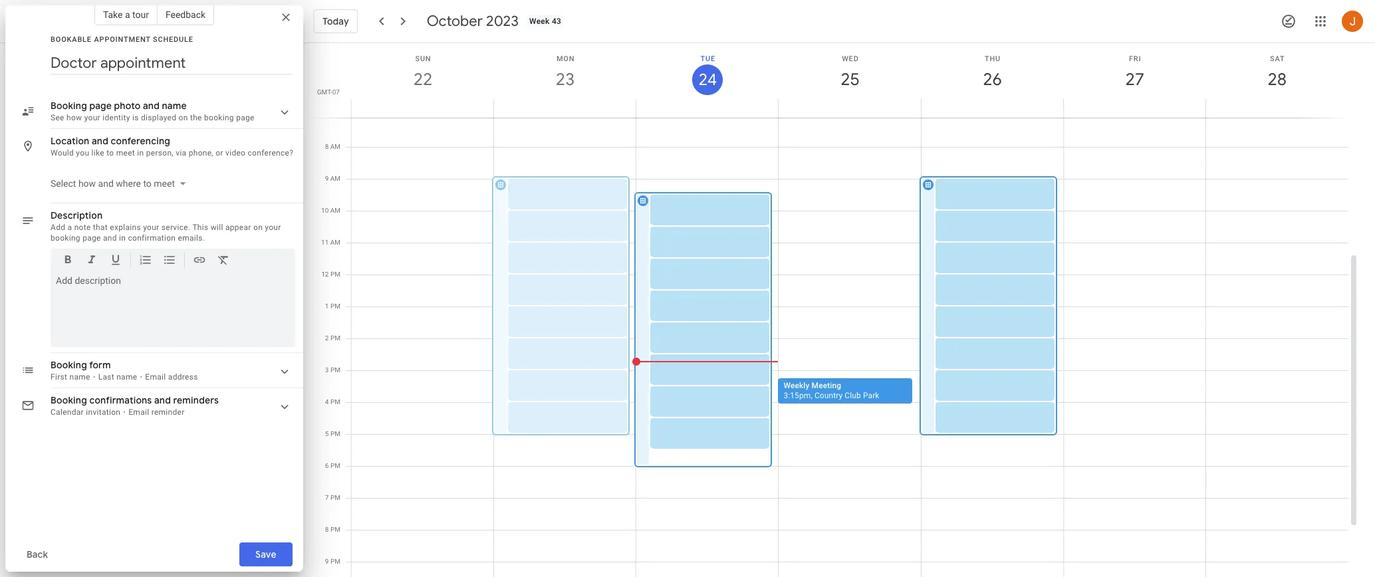 Task type: describe. For each thing, give the bounding box(es) containing it.
10
[[321, 207, 329, 214]]

pm for 7 pm
[[331, 494, 341, 501]]

park
[[863, 391, 880, 400]]

Add title text field
[[51, 53, 293, 73]]

sun
[[415, 55, 431, 63]]

27
[[1125, 69, 1144, 90]]

calendar invitation
[[51, 408, 121, 417]]

confirmation
[[128, 233, 176, 243]]

8 pm
[[325, 526, 341, 533]]

booking for booking page photo and name see how your identity is displayed on the booking page
[[51, 100, 87, 112]]

today button
[[314, 5, 358, 37]]

via
[[176, 148, 187, 158]]

pm for 2 pm
[[331, 335, 341, 342]]

26 column header
[[921, 43, 1064, 118]]

booking for booking form
[[51, 359, 87, 371]]

thursday, october 26 element
[[977, 65, 1008, 95]]

take a tour button
[[94, 4, 158, 25]]

8 for 8 pm
[[325, 526, 329, 533]]

wednesday, october 25 element
[[835, 65, 866, 95]]

43
[[552, 17, 561, 26]]

tue
[[701, 55, 716, 63]]

note
[[74, 223, 91, 232]]

remove formatting image
[[217, 253, 230, 269]]

0 vertical spatial page
[[89, 100, 112, 112]]

take a tour
[[103, 9, 149, 20]]

feedback button
[[158, 4, 214, 25]]

monday, october 23 element
[[550, 65, 581, 95]]

bookable appointment schedule
[[51, 35, 193, 44]]

formatting options toolbar
[[51, 249, 295, 277]]

sunday, october 22 element
[[408, 65, 438, 95]]

october 2023
[[427, 12, 519, 31]]

your inside booking page photo and name see how your identity is displayed on the booking page
[[84, 113, 100, 122]]

appear
[[225, 223, 251, 232]]

club
[[845, 391, 861, 400]]

am for 10 am
[[330, 207, 341, 214]]

in inside description add a note that explains your service. this will appear on your booking page and in confirmation emails.
[[119, 233, 126, 243]]

thu 26
[[982, 55, 1001, 90]]

7 am
[[325, 111, 341, 118]]

9 for 9 pm
[[325, 558, 329, 565]]

that
[[93, 223, 108, 232]]

address
[[168, 372, 198, 382]]

7 pm
[[325, 494, 341, 501]]

video
[[226, 148, 246, 158]]

invitation
[[86, 408, 121, 417]]

a inside button
[[125, 9, 130, 20]]

tue 24
[[698, 55, 716, 90]]

2
[[325, 335, 329, 342]]

like
[[92, 148, 104, 158]]

tuesday, october 24, today element
[[693, 65, 723, 95]]

on for that
[[253, 223, 263, 232]]

meet inside location and conferencing would you like to meet in person, via phone, or video conference?
[[116, 148, 135, 158]]

weekly
[[784, 381, 810, 390]]

schedule
[[153, 35, 193, 44]]

back button
[[16, 539, 59, 571]]

pm for 12 pm
[[331, 271, 341, 278]]

first name
[[51, 372, 90, 382]]

12 pm
[[321, 271, 341, 278]]

pm for 3 pm
[[331, 366, 341, 374]]

meet inside select how and where to meet dropdown button
[[154, 178, 175, 189]]

1 horizontal spatial your
[[143, 223, 159, 232]]

page for booking
[[236, 113, 255, 122]]

wed 25
[[840, 55, 859, 90]]

am for 9 am
[[330, 175, 341, 182]]

confirmations
[[89, 394, 152, 406]]

27 column header
[[1063, 43, 1206, 118]]

name inside booking page photo and name see how your identity is displayed on the booking page
[[162, 100, 187, 112]]

on for name
[[179, 113, 188, 122]]

location and conferencing would you like to meet in person, via phone, or video conference?
[[51, 135, 293, 158]]

1
[[325, 303, 329, 310]]

9 pm
[[325, 558, 341, 565]]

and inside select how and where to meet dropdown button
[[98, 178, 114, 189]]

2023
[[486, 12, 519, 31]]

name for last name
[[117, 372, 137, 382]]

emails.
[[178, 233, 205, 243]]

description
[[51, 210, 103, 221]]

to inside dropdown button
[[143, 178, 152, 189]]

week 43
[[529, 17, 561, 26]]

conference?
[[248, 148, 293, 158]]

see
[[51, 113, 64, 122]]

appointment
[[94, 35, 151, 44]]

pm for 4 pm
[[331, 398, 341, 406]]

6
[[325, 462, 329, 470]]

add
[[51, 223, 65, 232]]

where
[[116, 178, 141, 189]]

underline image
[[109, 253, 122, 269]]

would
[[51, 148, 74, 158]]

9 am
[[325, 175, 341, 182]]

email reminder
[[128, 408, 185, 417]]

28 column header
[[1206, 43, 1349, 118]]

am for 7 am
[[330, 111, 341, 118]]

booking confirmations and reminders
[[51, 394, 219, 406]]

sat
[[1270, 55, 1285, 63]]

form
[[89, 359, 111, 371]]

25 column header
[[778, 43, 922, 118]]

bold image
[[61, 253, 74, 269]]

first
[[51, 372, 67, 382]]

conferencing
[[111, 135, 170, 147]]

1 pm
[[325, 303, 341, 310]]

and inside booking page photo and name see how your identity is displayed on the booking page
[[143, 100, 160, 112]]

how inside booking page photo and name see how your identity is displayed on the booking page
[[67, 113, 82, 122]]

october
[[427, 12, 483, 31]]

bulleted list image
[[163, 253, 176, 269]]

3:15pm
[[784, 391, 811, 400]]

12
[[321, 271, 329, 278]]

take
[[103, 9, 123, 20]]

mon 23
[[555, 55, 575, 90]]

page for description
[[83, 233, 101, 243]]

select how and where to meet
[[51, 178, 175, 189]]

reminder
[[151, 408, 185, 417]]

fri 27
[[1125, 55, 1144, 90]]

last
[[98, 372, 114, 382]]

phone,
[[189, 148, 214, 158]]



Task type: vqa. For each thing, say whether or not it's contained in the screenshot.
20 COLUMN HEADER
no



Task type: locate. For each thing, give the bounding box(es) containing it.
4 pm
[[325, 398, 341, 406]]

4 pm from the top
[[331, 366, 341, 374]]

photo
[[114, 100, 141, 112]]

booking page photo and name see how your identity is displayed on the booking page
[[51, 100, 255, 122]]

identity
[[103, 113, 130, 122]]

0 vertical spatial booking
[[51, 100, 87, 112]]

last name
[[98, 372, 137, 382]]

person,
[[146, 148, 174, 158]]

0 vertical spatial email
[[145, 372, 166, 382]]

1 vertical spatial page
[[236, 113, 255, 122]]

10 pm from the top
[[331, 558, 341, 565]]

2 horizontal spatial name
[[162, 100, 187, 112]]

1 vertical spatial how
[[78, 178, 96, 189]]

to right the like
[[107, 148, 114, 158]]

0 vertical spatial 9
[[325, 175, 329, 182]]

9 for 9 am
[[325, 175, 329, 182]]

bookable
[[51, 35, 92, 44]]

1 vertical spatial meet
[[154, 178, 175, 189]]

feedback
[[166, 9, 206, 20]]

0 vertical spatial booking
[[204, 113, 234, 122]]

6 pm from the top
[[331, 430, 341, 438]]

4
[[325, 398, 329, 406]]

22
[[413, 69, 432, 90]]

booking for that
[[51, 233, 80, 243]]

8 am
[[325, 143, 341, 150]]

1 horizontal spatial name
[[117, 372, 137, 382]]

in down conferencing
[[137, 148, 144, 158]]

a inside description add a note that explains your service. this will appear on your booking page and in confirmation emails.
[[68, 223, 72, 232]]

8 pm from the top
[[331, 494, 341, 501]]

today
[[323, 15, 349, 27]]

5 pm from the top
[[331, 398, 341, 406]]

pm right 2 on the left of page
[[331, 335, 341, 342]]

name
[[162, 100, 187, 112], [69, 372, 90, 382], [117, 372, 137, 382]]

7 pm from the top
[[331, 462, 341, 470]]

1 horizontal spatial to
[[143, 178, 152, 189]]

8 up the 9 am
[[325, 143, 329, 150]]

0 vertical spatial in
[[137, 148, 144, 158]]

0 vertical spatial 7
[[325, 111, 329, 118]]

9 down 8 pm
[[325, 558, 329, 565]]

1 horizontal spatial meet
[[154, 178, 175, 189]]

pm for 5 pm
[[331, 430, 341, 438]]

pm right "12"
[[331, 271, 341, 278]]

pm right 1
[[331, 303, 341, 310]]

am right 10
[[330, 207, 341, 214]]

1 vertical spatial booking
[[51, 359, 87, 371]]

pm right 6
[[331, 462, 341, 470]]

am for 11 am
[[330, 239, 341, 246]]

1 vertical spatial a
[[68, 223, 72, 232]]

and up reminder
[[154, 394, 171, 406]]

explains
[[110, 223, 141, 232]]

2 am from the top
[[330, 143, 341, 150]]

1 horizontal spatial in
[[137, 148, 144, 158]]

am for 8 am
[[330, 143, 341, 150]]

0 horizontal spatial on
[[179, 113, 188, 122]]

on left the
[[179, 113, 188, 122]]

24 column header
[[636, 43, 779, 118]]

1 pm from the top
[[331, 271, 341, 278]]

friday, october 27 element
[[1120, 65, 1150, 95]]

10 am
[[321, 207, 341, 214]]

1 vertical spatial on
[[253, 223, 263, 232]]

1 horizontal spatial on
[[253, 223, 263, 232]]

1 vertical spatial booking
[[51, 233, 80, 243]]

booking up first name
[[51, 359, 87, 371]]

1 vertical spatial 8
[[325, 526, 329, 533]]

in inside location and conferencing would you like to meet in person, via phone, or video conference?
[[137, 148, 144, 158]]

0 vertical spatial to
[[107, 148, 114, 158]]

pm right 5
[[331, 430, 341, 438]]

description add a note that explains your service. this will appear on your booking page and in confirmation emails.
[[51, 210, 281, 243]]

calendar
[[51, 408, 84, 417]]

location
[[51, 135, 89, 147]]

2 pm
[[325, 335, 341, 342]]

your
[[84, 113, 100, 122], [143, 223, 159, 232], [265, 223, 281, 232]]

0 vertical spatial 8
[[325, 143, 329, 150]]

7
[[325, 111, 329, 118], [325, 494, 329, 501]]

pm for 8 pm
[[331, 526, 341, 533]]

3 am from the top
[[330, 175, 341, 182]]

to right where
[[143, 178, 152, 189]]

07
[[332, 88, 340, 96]]

1 horizontal spatial a
[[125, 9, 130, 20]]

meet
[[116, 148, 135, 158], [154, 178, 175, 189]]

pm down "6 pm"
[[331, 494, 341, 501]]

email down booking confirmations and reminders
[[128, 408, 149, 417]]

meeting
[[812, 381, 841, 390]]

mon
[[557, 55, 575, 63]]

3 booking from the top
[[51, 394, 87, 406]]

am up the 9 am
[[330, 143, 341, 150]]

11 am
[[321, 239, 341, 246]]

1 7 from the top
[[325, 111, 329, 118]]

pm up 9 pm
[[331, 526, 341, 533]]

a left the tour
[[125, 9, 130, 20]]

1 vertical spatial 7
[[325, 494, 329, 501]]

meet down person,
[[154, 178, 175, 189]]

how right see
[[67, 113, 82, 122]]

1 am from the top
[[330, 111, 341, 118]]

on inside description add a note that explains your service. this will appear on your booking page and in confirmation emails.
[[253, 223, 263, 232]]

on
[[179, 113, 188, 122], [253, 223, 263, 232]]

9
[[325, 175, 329, 182], [325, 558, 329, 565]]

grid
[[309, 43, 1359, 577]]

am right 11
[[330, 239, 341, 246]]

booking down add
[[51, 233, 80, 243]]

0 horizontal spatial name
[[69, 372, 90, 382]]

booking up see
[[51, 100, 87, 112]]

service.
[[161, 223, 190, 232]]

italic image
[[85, 253, 98, 269]]

pm right the '3'
[[331, 366, 341, 374]]

numbered list image
[[139, 253, 152, 269]]

3 pm
[[325, 366, 341, 374]]

back
[[27, 549, 48, 561]]

in
[[137, 148, 144, 158], [119, 233, 126, 243]]

page inside description add a note that explains your service. this will appear on your booking page and in confirmation emails.
[[83, 233, 101, 243]]

gmt-07
[[317, 88, 340, 96]]

pm
[[331, 271, 341, 278], [331, 303, 341, 310], [331, 335, 341, 342], [331, 366, 341, 374], [331, 398, 341, 406], [331, 430, 341, 438], [331, 462, 341, 470], [331, 494, 341, 501], [331, 526, 341, 533], [331, 558, 341, 565]]

and inside description add a note that explains your service. this will appear on your booking page and in confirmation emails.
[[103, 233, 117, 243]]

how inside dropdown button
[[78, 178, 96, 189]]

a
[[125, 9, 130, 20], [68, 223, 72, 232]]

page down that
[[83, 233, 101, 243]]

0 vertical spatial how
[[67, 113, 82, 122]]

or
[[216, 148, 223, 158]]

0 horizontal spatial booking
[[51, 233, 80, 243]]

page up identity
[[89, 100, 112, 112]]

0 vertical spatial a
[[125, 9, 130, 20]]

email
[[145, 372, 166, 382], [128, 408, 149, 417]]

1 vertical spatial email
[[128, 408, 149, 417]]

3 pm from the top
[[331, 335, 341, 342]]

8
[[325, 143, 329, 150], [325, 526, 329, 533]]

7 for 7 am
[[325, 111, 329, 118]]

will
[[211, 223, 223, 232]]

booking right the
[[204, 113, 234, 122]]

0 horizontal spatial your
[[84, 113, 100, 122]]

your right appear
[[265, 223, 281, 232]]

email for email reminder
[[128, 408, 149, 417]]

sun 22
[[413, 55, 432, 90]]

and left where
[[98, 178, 114, 189]]

pm right 4
[[331, 398, 341, 406]]

2 vertical spatial booking
[[51, 394, 87, 406]]

5 pm
[[325, 430, 341, 438]]

sat 28
[[1267, 55, 1286, 90]]

1 vertical spatial 9
[[325, 558, 329, 565]]

9 pm from the top
[[331, 526, 341, 533]]

am down 07 in the left of the page
[[330, 111, 341, 118]]

is
[[132, 113, 139, 122]]

0 horizontal spatial meet
[[116, 148, 135, 158]]

1 vertical spatial to
[[143, 178, 152, 189]]

pm for 6 pm
[[331, 462, 341, 470]]

this
[[192, 223, 208, 232]]

booking
[[51, 100, 87, 112], [51, 359, 87, 371], [51, 394, 87, 406]]

and down that
[[103, 233, 117, 243]]

insert link image
[[193, 253, 206, 269]]

to
[[107, 148, 114, 158], [143, 178, 152, 189]]

26
[[982, 69, 1001, 90]]

page
[[89, 100, 112, 112], [236, 113, 255, 122], [83, 233, 101, 243]]

0 horizontal spatial to
[[107, 148, 114, 158]]

1 booking from the top
[[51, 100, 87, 112]]

meet down conferencing
[[116, 148, 135, 158]]

booking form
[[51, 359, 111, 371]]

7 down gmt-07
[[325, 111, 329, 118]]

in down explains
[[119, 233, 126, 243]]

booking for booking confirmations and reminders
[[51, 394, 87, 406]]

week
[[529, 17, 550, 26]]

8 for 8 am
[[325, 143, 329, 150]]

5
[[325, 430, 329, 438]]

23
[[555, 69, 574, 90]]

2 booking from the top
[[51, 359, 87, 371]]

a right add
[[68, 223, 72, 232]]

5 am from the top
[[330, 239, 341, 246]]

11
[[321, 239, 329, 246]]

grid containing 22
[[309, 43, 1359, 577]]

booking up calendar
[[51, 394, 87, 406]]

2 9 from the top
[[325, 558, 329, 565]]

4 am from the top
[[330, 207, 341, 214]]

booking inside booking page photo and name see how your identity is displayed on the booking page
[[204, 113, 234, 122]]

am
[[330, 111, 341, 118], [330, 143, 341, 150], [330, 175, 341, 182], [330, 207, 341, 214], [330, 239, 341, 246]]

booking inside description add a note that explains your service. this will appear on your booking page and in confirmation emails.
[[51, 233, 80, 243]]

select
[[51, 178, 76, 189]]

page up video
[[236, 113, 255, 122]]

1 9 from the top
[[325, 175, 329, 182]]

booking inside booking page photo and name see how your identity is displayed on the booking page
[[51, 100, 87, 112]]

pm for 1 pm
[[331, 303, 341, 310]]

7 for 7 pm
[[325, 494, 329, 501]]

tour
[[132, 9, 149, 20]]

22 column header
[[351, 43, 494, 118]]

email for email address
[[145, 372, 166, 382]]

your up confirmation
[[143, 223, 159, 232]]

and up the like
[[92, 135, 108, 147]]

displayed
[[141, 113, 176, 122]]

Description text field
[[56, 275, 290, 342]]

0 horizontal spatial a
[[68, 223, 72, 232]]

saturday, october 28 element
[[1262, 65, 1293, 95]]

email address
[[145, 372, 198, 382]]

your left identity
[[84, 113, 100, 122]]

on inside booking page photo and name see how your identity is displayed on the booking page
[[179, 113, 188, 122]]

2 vertical spatial page
[[83, 233, 101, 243]]

3
[[325, 366, 329, 374]]

pm down 8 pm
[[331, 558, 341, 565]]

23 column header
[[494, 43, 637, 118]]

0 vertical spatial on
[[179, 113, 188, 122]]

booking for name
[[204, 113, 234, 122]]

24
[[698, 69, 716, 90]]

you
[[76, 148, 89, 158]]

9 up 10
[[325, 175, 329, 182]]

2 8 from the top
[[325, 526, 329, 533]]

gmt-
[[317, 88, 332, 96]]

2 pm from the top
[[331, 303, 341, 310]]

on right appear
[[253, 223, 263, 232]]

fri
[[1129, 55, 1142, 63]]

and up the displayed
[[143, 100, 160, 112]]

2 7 from the top
[[325, 494, 329, 501]]

0 horizontal spatial in
[[119, 233, 126, 243]]

0 vertical spatial meet
[[116, 148, 135, 158]]

select how and where to meet button
[[45, 172, 191, 196]]

weekly meeting 3:15pm , country club park
[[784, 381, 880, 400]]

pm for 9 pm
[[331, 558, 341, 565]]

name down booking form in the bottom left of the page
[[69, 372, 90, 382]]

name right 'last'
[[117, 372, 137, 382]]

7 down 6
[[325, 494, 329, 501]]

am down the 8 am
[[330, 175, 341, 182]]

1 vertical spatial in
[[119, 233, 126, 243]]

how right select
[[78, 178, 96, 189]]

name up the displayed
[[162, 100, 187, 112]]

email left address
[[145, 372, 166, 382]]

8 up 9 pm
[[325, 526, 329, 533]]

and inside location and conferencing would you like to meet in person, via phone, or video conference?
[[92, 135, 108, 147]]

1 8 from the top
[[325, 143, 329, 150]]

1 horizontal spatial booking
[[204, 113, 234, 122]]

2 horizontal spatial your
[[265, 223, 281, 232]]

reminders
[[173, 394, 219, 406]]

name for first name
[[69, 372, 90, 382]]

to inside location and conferencing would you like to meet in person, via phone, or video conference?
[[107, 148, 114, 158]]



